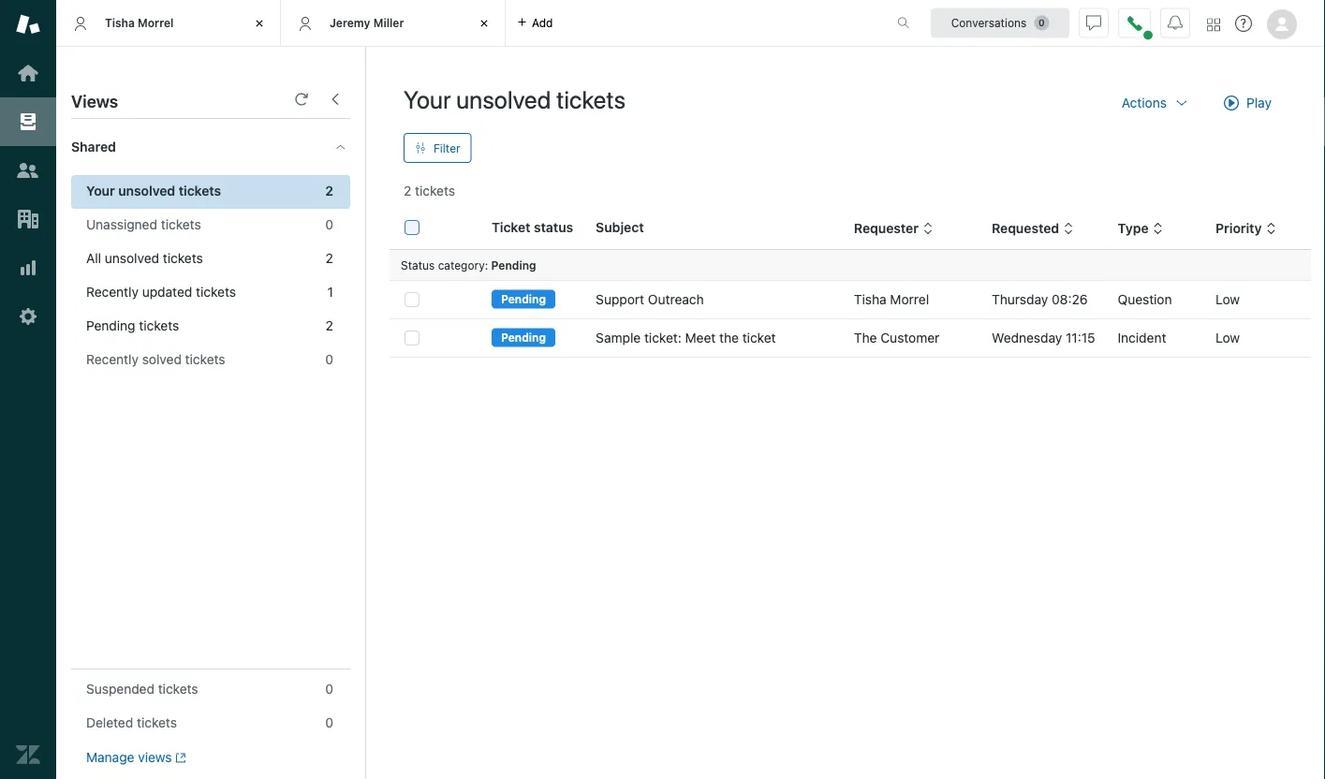 Task type: describe. For each thing, give the bounding box(es) containing it.
recently for recently updated tickets
[[86, 284, 139, 300]]

close image
[[475, 14, 494, 33]]

0 vertical spatial your unsolved tickets
[[404, 85, 626, 113]]

all unsolved tickets
[[86, 251, 203, 266]]

ticket
[[492, 220, 531, 235]]

0 for deleted tickets
[[325, 715, 334, 731]]

filter button
[[404, 133, 472, 163]]

sample
[[596, 330, 641, 346]]

actions button
[[1107, 84, 1205, 122]]

add button
[[506, 0, 564, 46]]

the
[[854, 330, 877, 346]]

customers image
[[16, 158, 40, 183]]

updated
[[142, 284, 192, 300]]

priority
[[1216, 221, 1262, 236]]

outreach
[[648, 292, 704, 307]]

2 for your unsolved tickets
[[325, 183, 334, 199]]

zendesk image
[[16, 743, 40, 767]]

conversations
[[952, 16, 1027, 30]]

low for incident
[[1216, 330, 1240, 346]]

shared heading
[[56, 119, 365, 175]]

unassigned
[[86, 217, 157, 232]]

support outreach link
[[596, 290, 704, 309]]

play
[[1247, 95, 1272, 111]]

morrel inside row
[[890, 292, 929, 307]]

2 down filter button
[[404, 183, 412, 199]]

tisha morrel inside tab
[[105, 16, 174, 29]]

1
[[328, 284, 334, 300]]

wednesday 11:15
[[992, 330, 1096, 346]]

manage views link
[[86, 749, 186, 766]]

1 vertical spatial unsolved
[[118, 183, 175, 199]]

support
[[596, 292, 645, 307]]

status
[[534, 220, 574, 235]]

miller
[[373, 16, 404, 29]]

row containing sample ticket: meet the ticket
[[390, 319, 1312, 357]]

admin image
[[16, 304, 40, 329]]

conversations button
[[931, 8, 1070, 38]]

08:26
[[1052, 292, 1088, 307]]

2 vertical spatial unsolved
[[105, 251, 159, 266]]

subject
[[596, 220, 644, 235]]

jeremy miller
[[330, 16, 404, 29]]

get help image
[[1236, 15, 1253, 32]]

collapse views pane image
[[328, 92, 343, 107]]

main element
[[0, 0, 56, 779]]

views
[[71, 91, 118, 111]]

shared button
[[56, 119, 316, 175]]

type button
[[1118, 220, 1164, 237]]

(opens in a new tab) image
[[172, 753, 186, 764]]

zendesk support image
[[16, 12, 40, 37]]

jeremy
[[330, 16, 370, 29]]

get started image
[[16, 61, 40, 85]]

refresh views pane image
[[294, 92, 309, 107]]

unassigned tickets
[[86, 217, 201, 232]]

type
[[1118, 221, 1149, 236]]

tabs tab list
[[56, 0, 878, 47]]

the
[[720, 330, 739, 346]]

pending tickets
[[86, 318, 179, 334]]

2 for all unsolved tickets
[[326, 251, 334, 266]]

tisha inside row
[[854, 292, 887, 307]]

2 tickets
[[404, 183, 455, 199]]

ticket status
[[492, 220, 574, 235]]

0 vertical spatial unsolved
[[456, 85, 551, 113]]

the customer
[[854, 330, 940, 346]]

notifications image
[[1168, 15, 1183, 30]]

jeremy miller tab
[[281, 0, 506, 47]]

recently for recently solved tickets
[[86, 352, 139, 367]]

0 horizontal spatial your
[[86, 183, 115, 199]]



Task type: vqa. For each thing, say whether or not it's contained in the screenshot.
arrow down 'image' within English (United States) button
no



Task type: locate. For each thing, give the bounding box(es) containing it.
1 low from the top
[[1216, 292, 1240, 307]]

1 horizontal spatial tisha
[[854, 292, 887, 307]]

tisha inside tab
[[105, 16, 135, 29]]

play button
[[1209, 84, 1288, 122]]

requested button
[[992, 220, 1075, 237]]

2 down 1
[[326, 318, 334, 334]]

0 vertical spatial tisha
[[105, 16, 135, 29]]

tisha up views
[[105, 16, 135, 29]]

sample ticket: meet the ticket
[[596, 330, 776, 346]]

zendesk products image
[[1208, 18, 1221, 31]]

1 horizontal spatial your unsolved tickets
[[404, 85, 626, 113]]

unsolved up unassigned tickets
[[118, 183, 175, 199]]

support outreach
[[596, 292, 704, 307]]

3 0 from the top
[[325, 682, 334, 697]]

recently down all
[[86, 284, 139, 300]]

1 vertical spatial tisha
[[854, 292, 887, 307]]

unsolved down unassigned
[[105, 251, 159, 266]]

recently updated tickets
[[86, 284, 236, 300]]

filter
[[434, 141, 461, 155]]

2 for pending tickets
[[326, 318, 334, 334]]

your up unassigned
[[86, 183, 115, 199]]

tisha morrel inside row
[[854, 292, 929, 307]]

0 horizontal spatial morrel
[[138, 16, 174, 29]]

2 0 from the top
[[325, 352, 334, 367]]

1 horizontal spatial tisha morrel
[[854, 292, 929, 307]]

unsolved
[[456, 85, 551, 113], [118, 183, 175, 199], [105, 251, 159, 266]]

tickets
[[557, 85, 626, 113], [179, 183, 221, 199], [415, 183, 455, 199], [161, 217, 201, 232], [163, 251, 203, 266], [196, 284, 236, 300], [139, 318, 179, 334], [185, 352, 225, 367], [158, 682, 198, 697], [137, 715, 177, 731]]

sample ticket: meet the ticket link
[[596, 329, 776, 348]]

suspended tickets
[[86, 682, 198, 697]]

tisha up the
[[854, 292, 887, 307]]

unsolved up filter
[[456, 85, 551, 113]]

manage views
[[86, 750, 172, 765]]

0 for suspended tickets
[[325, 682, 334, 697]]

0 vertical spatial recently
[[86, 284, 139, 300]]

morrel
[[138, 16, 174, 29], [890, 292, 929, 307]]

1 recently from the top
[[86, 284, 139, 300]]

1 vertical spatial your unsolved tickets
[[86, 183, 221, 199]]

1 vertical spatial your
[[86, 183, 115, 199]]

11:15
[[1066, 330, 1096, 346]]

ticket
[[743, 330, 776, 346]]

your
[[404, 85, 451, 113], [86, 183, 115, 199]]

0 vertical spatial your
[[404, 85, 451, 113]]

tisha morrel
[[105, 16, 174, 29], [854, 292, 929, 307]]

solved
[[142, 352, 182, 367]]

your unsolved tickets up unassigned tickets
[[86, 183, 221, 199]]

2 row from the top
[[390, 319, 1312, 357]]

recently down pending tickets
[[86, 352, 139, 367]]

low
[[1216, 292, 1240, 307], [1216, 330, 1240, 346]]

thursday 08:26
[[992, 292, 1088, 307]]

incident
[[1118, 330, 1167, 346]]

ticket:
[[645, 330, 682, 346]]

deleted
[[86, 715, 133, 731]]

row
[[390, 281, 1312, 319], [390, 319, 1312, 357]]

wednesday
[[992, 330, 1063, 346]]

suspended
[[86, 682, 155, 697]]

0 horizontal spatial tisha morrel
[[105, 16, 174, 29]]

close image
[[250, 14, 269, 33]]

deleted tickets
[[86, 715, 177, 731]]

status category: pending
[[401, 259, 536, 272]]

all
[[86, 251, 101, 266]]

low for question
[[1216, 292, 1240, 307]]

your up filter button
[[404, 85, 451, 113]]

0 vertical spatial morrel
[[138, 16, 174, 29]]

thursday
[[992, 292, 1049, 307]]

category:
[[438, 259, 488, 272]]

1 vertical spatial recently
[[86, 352, 139, 367]]

1 horizontal spatial your
[[404, 85, 451, 113]]

manage
[[86, 750, 134, 765]]

views image
[[16, 110, 40, 134]]

1 horizontal spatial morrel
[[890, 292, 929, 307]]

0 for recently solved tickets
[[325, 352, 334, 367]]

0 for unassigned tickets
[[325, 217, 334, 232]]

0 horizontal spatial tisha
[[105, 16, 135, 29]]

customer
[[881, 330, 940, 346]]

4 0 from the top
[[325, 715, 334, 731]]

tisha morrel tab
[[56, 0, 281, 47]]

status
[[401, 259, 435, 272]]

reporting image
[[16, 256, 40, 280]]

requester button
[[854, 220, 934, 237]]

meet
[[685, 330, 716, 346]]

pending
[[491, 259, 536, 272], [501, 293, 546, 306], [86, 318, 135, 334], [501, 331, 546, 344]]

shared
[[71, 139, 116, 155]]

1 vertical spatial morrel
[[890, 292, 929, 307]]

low down priority
[[1216, 292, 1240, 307]]

morrel inside tab
[[138, 16, 174, 29]]

button displays agent's chat status as invisible. image
[[1087, 15, 1102, 30]]

low right incident
[[1216, 330, 1240, 346]]

requester
[[854, 221, 919, 236]]

your unsolved tickets down the add popup button
[[404, 85, 626, 113]]

recently
[[86, 284, 139, 300], [86, 352, 139, 367]]

1 vertical spatial tisha morrel
[[854, 292, 929, 307]]

tisha morrel up the customer
[[854, 292, 929, 307]]

2 up 1
[[326, 251, 334, 266]]

actions
[[1122, 95, 1167, 111]]

1 vertical spatial low
[[1216, 330, 1240, 346]]

1 row from the top
[[390, 281, 1312, 319]]

question
[[1118, 292, 1173, 307]]

2
[[325, 183, 334, 199], [404, 183, 412, 199], [326, 251, 334, 266], [326, 318, 334, 334]]

organizations image
[[16, 207, 40, 231]]

0 horizontal spatial your unsolved tickets
[[86, 183, 221, 199]]

1 0 from the top
[[325, 217, 334, 232]]

views
[[138, 750, 172, 765]]

2 recently from the top
[[86, 352, 139, 367]]

0
[[325, 217, 334, 232], [325, 352, 334, 367], [325, 682, 334, 697], [325, 715, 334, 731]]

row containing support outreach
[[390, 281, 1312, 319]]

tisha morrel up views
[[105, 16, 174, 29]]

add
[[532, 16, 553, 30]]

2 down collapse views pane image on the top left of the page
[[325, 183, 334, 199]]

your unsolved tickets
[[404, 85, 626, 113], [86, 183, 221, 199]]

priority button
[[1216, 220, 1277, 237]]

0 vertical spatial low
[[1216, 292, 1240, 307]]

requested
[[992, 221, 1060, 236]]

tisha
[[105, 16, 135, 29], [854, 292, 887, 307]]

0 vertical spatial tisha morrel
[[105, 16, 174, 29]]

2 low from the top
[[1216, 330, 1240, 346]]

recently solved tickets
[[86, 352, 225, 367]]



